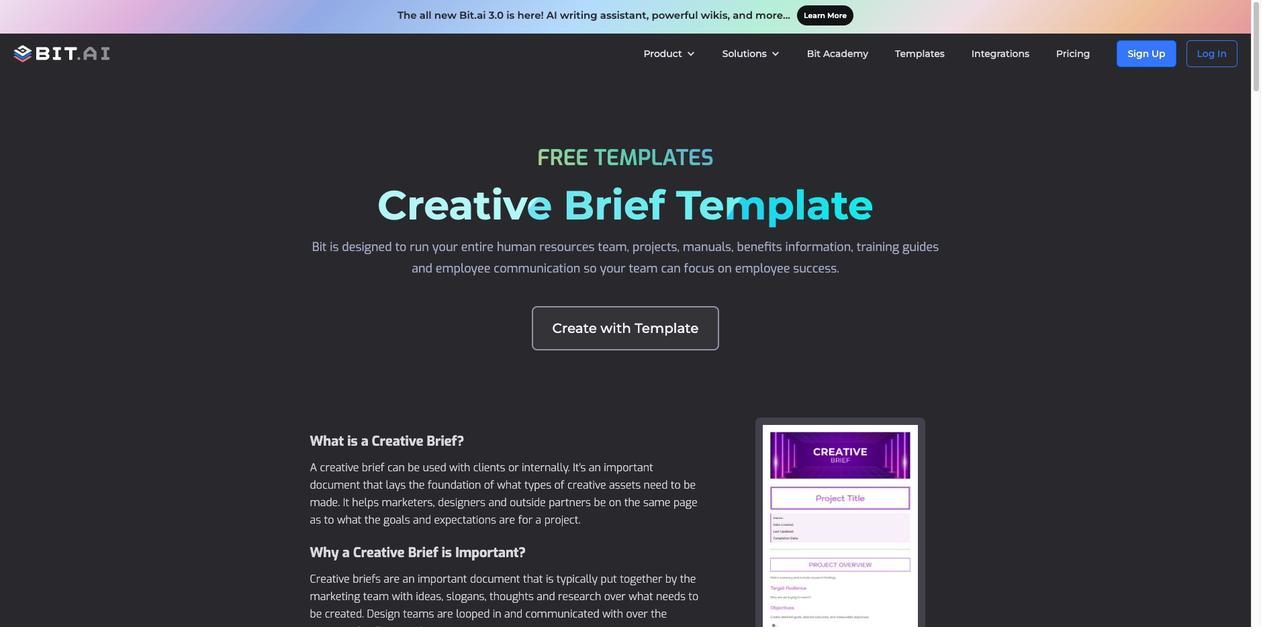 Task type: describe. For each thing, give the bounding box(es) containing it.
0 horizontal spatial what
[[337, 513, 362, 527]]

2 vertical spatial a
[[342, 544, 350, 562]]

templates
[[895, 48, 945, 60]]

bit for bit is designed to run your entire human resources team, projects, manuals, benefits information, training guides and employee communication so your team can focus on employee success.
[[312, 239, 327, 255]]

be right the partners
[[594, 496, 606, 510]]

research
[[558, 590, 601, 604]]

typically
[[557, 572, 598, 586]]

the all new bit.ai 3.0 is here! ai writing assistant, powerful wikis, and more...
[[398, 9, 791, 21]]

up
[[1152, 48, 1166, 60]]

lays
[[386, 478, 406, 492]]

communication
[[494, 261, 581, 277]]

that inside creative briefs are an important document that is typically put together by the marketing team with ideas, slogans, thoughts and research over what needs to be created. design teams are looped in and communicated with over the projects, deadlines and expectations.
[[523, 572, 543, 586]]

human
[[497, 239, 536, 255]]

communicated
[[526, 607, 600, 621]]

be up page
[[684, 478, 696, 492]]

marketing
[[310, 590, 360, 604]]

manuals,
[[683, 239, 734, 255]]

ai writing
[[547, 9, 598, 21]]

wikis,
[[701, 9, 730, 21]]

and up communicated
[[537, 590, 555, 604]]

so
[[584, 261, 597, 277]]

clients
[[473, 461, 506, 475]]

guides
[[903, 239, 939, 255]]

is inside creative briefs are an important document that is typically put together by the marketing team with ideas, slogans, thoughts and research over what needs to be created. design teams are looped in and communicated with over the projects, deadlines and expectations.
[[546, 572, 554, 586]]

banner containing product
[[0, 34, 1252, 74]]

create with template
[[553, 320, 699, 337]]

expectations
[[434, 513, 496, 527]]

teams
[[403, 607, 434, 621]]

it's
[[573, 461, 586, 475]]

team inside bit is designed to run your entire human resources team, projects, manuals, benefits information, training guides and employee communication so your team can focus on employee success.
[[629, 261, 658, 277]]

creative briefs are an important document that is typically put together by the marketing team with ideas, slogans, thoughts and research over what needs to be created. design teams are looped in and communicated with over the projects, deadlines and expectations.
[[310, 572, 699, 627]]

product
[[644, 48, 682, 60]]

with down put
[[603, 607, 624, 621]]

what
[[310, 433, 344, 451]]

bit is designed to run your entire human resources team, projects, manuals, benefits information, training guides and employee communication so your team can focus on employee success.
[[312, 239, 939, 277]]

solutions
[[723, 48, 767, 60]]

to right as
[[324, 513, 334, 527]]

it
[[343, 496, 349, 510]]

creative up briefs
[[353, 544, 405, 562]]

helps
[[352, 496, 379, 510]]

types
[[525, 478, 552, 492]]

as
[[310, 513, 321, 527]]

design
[[367, 607, 400, 621]]

the
[[398, 9, 417, 21]]

benefits
[[737, 239, 782, 255]]

academy
[[824, 48, 869, 60]]

1 vertical spatial creative
[[568, 478, 606, 492]]

creative up entire
[[378, 181, 552, 230]]

team inside creative briefs are an important document that is typically put together by the marketing team with ideas, slogans, thoughts and research over what needs to be created. design teams are looped in and communicated with over the projects, deadlines and expectations.
[[363, 590, 389, 604]]

templates
[[594, 144, 714, 172]]

creative brief template
[[378, 181, 874, 230]]

1 of from the left
[[484, 478, 494, 492]]

powerful
[[652, 9, 698, 21]]

1 employee from the left
[[436, 261, 491, 277]]

template for create with template
[[635, 320, 699, 337]]

bit.ai
[[460, 9, 486, 21]]

and right wikis,
[[733, 9, 753, 21]]

partners
[[549, 496, 591, 510]]

brief?
[[427, 433, 464, 451]]

what is a creative brief?
[[310, 433, 464, 451]]

create
[[553, 320, 597, 337]]

success.
[[794, 261, 840, 277]]

1 vertical spatial are
[[384, 572, 400, 586]]

0 vertical spatial over
[[604, 590, 626, 604]]

and left outside
[[489, 496, 507, 510]]

on inside bit is designed to run your entire human resources team, projects, manuals, benefits information, training guides and employee communication so your team can focus on employee success.
[[718, 261, 732, 277]]

with up teams
[[392, 590, 413, 604]]

and down teams
[[404, 625, 423, 627]]

for
[[518, 513, 533, 527]]

slogans,
[[446, 590, 487, 604]]

information,
[[786, 239, 854, 255]]

1 horizontal spatial your
[[600, 261, 626, 277]]

0 horizontal spatial creative
[[320, 461, 359, 475]]

needs
[[656, 590, 686, 604]]

made.
[[310, 496, 340, 510]]

1 vertical spatial over
[[626, 607, 648, 621]]

page
[[674, 496, 698, 510]]

are inside a creative brief can be used with clients or internally. it's an important document that lays the foundation of what types of creative assets need to be made. it helps marketers, designers and outside partners be on the same page as to what the goals and expectations are for a project.
[[499, 513, 515, 527]]

2 employee from the left
[[735, 261, 790, 277]]

assets
[[609, 478, 641, 492]]

used
[[423, 461, 447, 475]]

on inside a creative brief can be used with clients or internally. it's an important document that lays the foundation of what types of creative assets need to be made. it helps marketers, designers and outside partners be on the same page as to what the goals and expectations are for a project.
[[609, 496, 622, 510]]

0 vertical spatial a
[[361, 433, 369, 451]]

0 horizontal spatial your
[[432, 239, 458, 255]]

is right what
[[347, 433, 358, 451]]

integrations link
[[958, 34, 1043, 74]]

learn
[[804, 11, 826, 20]]

is right 3.0
[[507, 9, 515, 21]]

internally.
[[522, 461, 570, 475]]

same
[[644, 496, 671, 510]]

expectations.
[[426, 625, 490, 627]]

in
[[1218, 48, 1227, 60]]

navigation containing product
[[630, 34, 1252, 74]]

and inside bit is designed to run your entire human resources team, projects, manuals, benefits information, training guides and employee communication so your team can focus on employee success.
[[412, 261, 433, 277]]

with right create
[[601, 320, 631, 337]]

entire
[[461, 239, 494, 255]]

sign
[[1128, 48, 1150, 60]]

or
[[508, 461, 519, 475]]



Task type: vqa. For each thing, say whether or not it's contained in the screenshot.
View
no



Task type: locate. For each thing, give the bounding box(es) containing it.
what
[[497, 478, 522, 492], [337, 513, 362, 527], [629, 590, 653, 604]]

integrations
[[972, 48, 1030, 60]]

1 vertical spatial a
[[536, 513, 542, 527]]

1 horizontal spatial important
[[604, 461, 654, 475]]

the right by
[[680, 572, 696, 586]]

1 horizontal spatial can
[[661, 261, 681, 277]]

employee down entire
[[436, 261, 491, 277]]

document
[[310, 478, 360, 492], [470, 572, 520, 586]]

1 vertical spatial your
[[600, 261, 626, 277]]

learn more link
[[797, 5, 854, 26]]

over
[[604, 590, 626, 604], [626, 607, 648, 621]]

template for creative brief template
[[676, 181, 874, 230]]

what down or
[[497, 478, 522, 492]]

creative up brief in the left bottom of the page
[[372, 433, 423, 451]]

0 vertical spatial are
[[499, 513, 515, 527]]

2 image
[[771, 49, 780, 58]]

0 horizontal spatial a
[[342, 544, 350, 562]]

with up foundation
[[449, 461, 470, 475]]

can left focus
[[661, 261, 681, 277]]

a creative brief can be used with clients or internally. it's an important document that lays the foundation of what types of creative assets need to be made. it helps marketers, designers and outside partners be on the same page as to what the goals and expectations are for a project.
[[310, 461, 698, 527]]

1 horizontal spatial creative
[[568, 478, 606, 492]]

0 horizontal spatial bit
[[312, 239, 327, 255]]

bit academy link
[[794, 34, 882, 74]]

1 vertical spatial projects,
[[310, 625, 352, 627]]

over down put
[[604, 590, 626, 604]]

your down team,
[[600, 261, 626, 277]]

is left designed
[[330, 239, 339, 255]]

briefs
[[353, 572, 381, 586]]

looped
[[456, 607, 490, 621]]

creative up marketing
[[310, 572, 350, 586]]

log in
[[1198, 48, 1227, 60]]

navigation
[[630, 34, 1252, 74]]

brief up team,
[[564, 181, 665, 230]]

1 vertical spatial an
[[403, 572, 415, 586]]

can
[[661, 261, 681, 277], [388, 461, 405, 475]]

new
[[434, 9, 457, 21]]

projects, down created.
[[310, 625, 352, 627]]

1 vertical spatial brief
[[408, 544, 438, 562]]

an inside a creative brief can be used with clients or internally. it's an important document that lays the foundation of what types of creative assets need to be made. it helps marketers, designers and outside partners be on the same page as to what the goals and expectations are for a project.
[[589, 461, 601, 475]]

by
[[666, 572, 677, 586]]

and down marketers,
[[413, 513, 431, 527]]

0 vertical spatial important
[[604, 461, 654, 475]]

a inside a creative brief can be used with clients or internally. it's an important document that lays the foundation of what types of creative assets need to be made. it helps marketers, designers and outside partners be on the same page as to what the goals and expectations are for a project.
[[536, 513, 542, 527]]

be left used
[[408, 461, 420, 475]]

brief down goals
[[408, 544, 438, 562]]

projects, right team,
[[633, 239, 680, 255]]

product button
[[630, 34, 709, 74]]

1 vertical spatial what
[[337, 513, 362, 527]]

creative inside creative briefs are an important document that is typically put together by the marketing team with ideas, slogans, thoughts and research over what needs to be created. design teams are looped in and communicated with over the projects, deadlines and expectations.
[[310, 572, 350, 586]]

that inside a creative brief can be used with clients or internally. it's an important document that lays the foundation of what types of creative assets need to be made. it helps marketers, designers and outside partners be on the same page as to what the goals and expectations are for a project.
[[363, 478, 383, 492]]

team down team,
[[629, 261, 658, 277]]

that
[[363, 478, 383, 492], [523, 572, 543, 586]]

projects, inside bit is designed to run your entire human resources team, projects, manuals, benefits information, training guides and employee communication so your team can focus on employee success.
[[633, 239, 680, 255]]

team up design
[[363, 590, 389, 604]]

bit inside "link"
[[807, 48, 821, 60]]

a
[[310, 461, 317, 475]]

0 horizontal spatial are
[[384, 572, 400, 586]]

creative brief template image
[[756, 418, 926, 627]]

1 horizontal spatial an
[[589, 461, 601, 475]]

projects, inside creative briefs are an important document that is typically put together by the marketing team with ideas, slogans, thoughts and research over what needs to be created. design teams are looped in and communicated with over the projects, deadlines and expectations.
[[310, 625, 352, 627]]

over down together
[[626, 607, 648, 621]]

1 horizontal spatial that
[[523, 572, 543, 586]]

is down expectations
[[442, 544, 452, 562]]

1 horizontal spatial of
[[555, 478, 565, 492]]

pricing
[[1057, 48, 1091, 60]]

an inside creative briefs are an important document that is typically put together by the marketing team with ideas, slogans, thoughts and research over what needs to be created. design teams are looped in and communicated with over the projects, deadlines and expectations.
[[403, 572, 415, 586]]

resources
[[540, 239, 595, 255]]

your
[[432, 239, 458, 255], [600, 261, 626, 277]]

bit for bit academy
[[807, 48, 821, 60]]

and
[[733, 9, 753, 21], [412, 261, 433, 277], [489, 496, 507, 510], [413, 513, 431, 527], [537, 590, 555, 604], [504, 607, 523, 621], [404, 625, 423, 627]]

0 vertical spatial can
[[661, 261, 681, 277]]

bit left the academy
[[807, 48, 821, 60]]

1 vertical spatial on
[[609, 496, 622, 510]]

of
[[484, 478, 494, 492], [555, 478, 565, 492]]

a
[[361, 433, 369, 451], [536, 513, 542, 527], [342, 544, 350, 562]]

together
[[620, 572, 663, 586]]

sign up
[[1128, 48, 1166, 60]]

1 vertical spatial that
[[523, 572, 543, 586]]

0 horizontal spatial employee
[[436, 261, 491, 277]]

an right it's
[[589, 461, 601, 475]]

banner
[[0, 34, 1252, 74]]

team
[[629, 261, 658, 277], [363, 590, 389, 604]]

to right needs
[[689, 590, 699, 604]]

brief
[[362, 461, 385, 475]]

foundation
[[428, 478, 481, 492]]

free
[[538, 144, 589, 172]]

on down assets
[[609, 496, 622, 510]]

focus
[[684, 261, 715, 277]]

important
[[604, 461, 654, 475], [418, 572, 467, 586]]

important?
[[456, 544, 526, 562]]

0 horizontal spatial of
[[484, 478, 494, 492]]

outside
[[510, 496, 546, 510]]

deadlines
[[354, 625, 401, 627]]

ideas,
[[416, 590, 444, 604]]

0 horizontal spatial that
[[363, 478, 383, 492]]

is inside bit is designed to run your entire human resources team, projects, manuals, benefits information, training guides and employee communication so your team can focus on employee success.
[[330, 239, 339, 255]]

1 vertical spatial bit
[[312, 239, 327, 255]]

employee
[[436, 261, 491, 277], [735, 261, 790, 277]]

0 horizontal spatial team
[[363, 590, 389, 604]]

document inside a creative brief can be used with clients or internally. it's an important document that lays the foundation of what types of creative assets need to be made. it helps marketers, designers and outside partners be on the same page as to what the goals and expectations are for a project.
[[310, 478, 360, 492]]

thoughts
[[490, 590, 534, 604]]

to left run
[[395, 239, 407, 255]]

1 vertical spatial template
[[635, 320, 699, 337]]

template inside create with template link
[[635, 320, 699, 337]]

on right focus
[[718, 261, 732, 277]]

log in link
[[1187, 40, 1238, 67]]

designed
[[342, 239, 392, 255]]

why
[[310, 544, 339, 562]]

pricing link
[[1043, 34, 1104, 74]]

0 horizontal spatial on
[[609, 496, 622, 510]]

your right run
[[432, 239, 458, 255]]

important inside creative briefs are an important document that is typically put together by the marketing team with ideas, slogans, thoughts and research over what needs to be created. design teams are looped in and communicated with over the projects, deadlines and expectations.
[[418, 572, 467, 586]]

and down run
[[412, 261, 433, 277]]

solutions button
[[709, 34, 794, 74]]

bit left designed
[[312, 239, 327, 255]]

3.0
[[489, 9, 504, 21]]

the
[[409, 478, 425, 492], [625, 496, 641, 510], [365, 513, 381, 527], [680, 572, 696, 586], [651, 607, 667, 621]]

are up expectations.
[[437, 607, 453, 621]]

sign up link
[[1117, 40, 1177, 67]]

designers
[[438, 496, 486, 510]]

0 vertical spatial creative
[[320, 461, 359, 475]]

0 vertical spatial bit
[[807, 48, 821, 60]]

create with template link
[[532, 306, 719, 351]]

more
[[828, 11, 847, 20]]

creative down it's
[[568, 478, 606, 492]]

0 vertical spatial what
[[497, 478, 522, 492]]

here!
[[518, 9, 544, 21]]

document up thoughts
[[470, 572, 520, 586]]

of up the partners
[[555, 478, 565, 492]]

0 horizontal spatial can
[[388, 461, 405, 475]]

0 horizontal spatial an
[[403, 572, 415, 586]]

what down together
[[629, 590, 653, 604]]

important up ideas,
[[418, 572, 467, 586]]

0 vertical spatial document
[[310, 478, 360, 492]]

be inside creative briefs are an important document that is typically put together by the marketing team with ideas, slogans, thoughts and research over what needs to be created. design teams are looped in and communicated with over the projects, deadlines and expectations.
[[310, 607, 322, 621]]

the down needs
[[651, 607, 667, 621]]

with inside a creative brief can be used with clients or internally. it's an important document that lays the foundation of what types of creative assets need to be made. it helps marketers, designers and outside partners be on the same page as to what the goals and expectations are for a project.
[[449, 461, 470, 475]]

are right briefs
[[384, 572, 400, 586]]

what down it at the bottom of the page
[[337, 513, 362, 527]]

1 horizontal spatial over
[[626, 607, 648, 621]]

1 horizontal spatial team
[[629, 261, 658, 277]]

0 horizontal spatial important
[[418, 572, 467, 586]]

2 horizontal spatial what
[[629, 590, 653, 604]]

that up thoughts
[[523, 572, 543, 586]]

be down marketing
[[310, 607, 322, 621]]

0 horizontal spatial brief
[[408, 544, 438, 562]]

0 horizontal spatial projects,
[[310, 625, 352, 627]]

is
[[507, 9, 515, 21], [330, 239, 339, 255], [347, 433, 358, 451], [442, 544, 452, 562], [546, 572, 554, 586]]

bit academy
[[807, 48, 869, 60]]

learn more
[[804, 11, 847, 20]]

2 horizontal spatial a
[[536, 513, 542, 527]]

document inside creative briefs are an important document that is typically put together by the marketing team with ideas, slogans, thoughts and research over what needs to be created. design teams are looped in and communicated with over the projects, deadlines and expectations.
[[470, 572, 520, 586]]

can inside a creative brief can be used with clients or internally. it's an important document that lays the foundation of what types of creative assets need to be made. it helps marketers, designers and outside partners be on the same page as to what the goals and expectations are for a project.
[[388, 461, 405, 475]]

1 horizontal spatial employee
[[735, 261, 790, 277]]

0 vertical spatial team
[[629, 261, 658, 277]]

that down brief in the left bottom of the page
[[363, 478, 383, 492]]

1 horizontal spatial what
[[497, 478, 522, 492]]

2 vertical spatial what
[[629, 590, 653, 604]]

can up lays
[[388, 461, 405, 475]]

template
[[676, 181, 874, 230], [635, 320, 699, 337]]

a right "for"
[[536, 513, 542, 527]]

the down helps
[[365, 513, 381, 527]]

1 vertical spatial important
[[418, 572, 467, 586]]

1 vertical spatial document
[[470, 572, 520, 586]]

with
[[601, 320, 631, 337], [449, 461, 470, 475], [392, 590, 413, 604], [603, 607, 624, 621]]

brief
[[564, 181, 665, 230], [408, 544, 438, 562]]

0 vertical spatial projects,
[[633, 239, 680, 255]]

put
[[601, 572, 617, 586]]

0 vertical spatial brief
[[564, 181, 665, 230]]

templates link
[[882, 34, 958, 74]]

important inside a creative brief can be used with clients or internally. it's an important document that lays the foundation of what types of creative assets need to be made. it helps marketers, designers and outside partners be on the same page as to what the goals and expectations are for a project.
[[604, 461, 654, 475]]

and right "in"
[[504, 607, 523, 621]]

important up assets
[[604, 461, 654, 475]]

to inside creative briefs are an important document that is typically put together by the marketing team with ideas, slogans, thoughts and research over what needs to be created. design teams are looped in and communicated with over the projects, deadlines and expectations.
[[689, 590, 699, 604]]

document up "made."
[[310, 478, 360, 492]]

a right why
[[342, 544, 350, 562]]

1 horizontal spatial on
[[718, 261, 732, 277]]

to
[[395, 239, 407, 255], [671, 478, 681, 492], [324, 513, 334, 527], [689, 590, 699, 604]]

goals
[[384, 513, 410, 527]]

1 horizontal spatial bit
[[807, 48, 821, 60]]

of down clients on the left bottom of page
[[484, 478, 494, 492]]

marketers,
[[382, 496, 435, 510]]

team,
[[598, 239, 630, 255]]

2 image
[[686, 49, 696, 58]]

2 horizontal spatial are
[[499, 513, 515, 527]]

2 vertical spatial are
[[437, 607, 453, 621]]

a up brief in the left bottom of the page
[[361, 433, 369, 451]]

training
[[857, 239, 900, 255]]

log
[[1198, 48, 1215, 60]]

are left "for"
[[499, 513, 515, 527]]

1 horizontal spatial projects,
[[633, 239, 680, 255]]

1 vertical spatial can
[[388, 461, 405, 475]]

0 horizontal spatial over
[[604, 590, 626, 604]]

1 horizontal spatial brief
[[564, 181, 665, 230]]

0 vertical spatial template
[[676, 181, 874, 230]]

is left typically
[[546, 572, 554, 586]]

1 vertical spatial team
[[363, 590, 389, 604]]

in
[[493, 607, 502, 621]]

1 horizontal spatial a
[[361, 433, 369, 451]]

1 horizontal spatial document
[[470, 572, 520, 586]]

the down assets
[[625, 496, 641, 510]]

can inside bit is designed to run your entire human resources team, projects, manuals, benefits information, training guides and employee communication so your team can focus on employee success.
[[661, 261, 681, 277]]

0 vertical spatial an
[[589, 461, 601, 475]]

why a creative brief is important?
[[310, 544, 526, 562]]

the up marketers,
[[409, 478, 425, 492]]

bit inside bit is designed to run your entire human resources team, projects, manuals, benefits information, training guides and employee communication so your team can focus on employee success.
[[312, 239, 327, 255]]

0 vertical spatial your
[[432, 239, 458, 255]]

to up page
[[671, 478, 681, 492]]

0 vertical spatial that
[[363, 478, 383, 492]]

creative right a
[[320, 461, 359, 475]]

employee down benefits
[[735, 261, 790, 277]]

to inside bit is designed to run your entire human resources team, projects, manuals, benefits information, training guides and employee communication so your team can focus on employee success.
[[395, 239, 407, 255]]

projects,
[[633, 239, 680, 255], [310, 625, 352, 627]]

0 vertical spatial on
[[718, 261, 732, 277]]

run
[[410, 239, 429, 255]]

an down why a creative brief is important?
[[403, 572, 415, 586]]

need
[[644, 478, 668, 492]]

2 of from the left
[[555, 478, 565, 492]]

1 horizontal spatial are
[[437, 607, 453, 621]]

what inside creative briefs are an important document that is typically put together by the marketing team with ideas, slogans, thoughts and research over what needs to be created. design teams are looped in and communicated with over the projects, deadlines and expectations.
[[629, 590, 653, 604]]

0 horizontal spatial document
[[310, 478, 360, 492]]

free templates
[[538, 144, 714, 172]]



